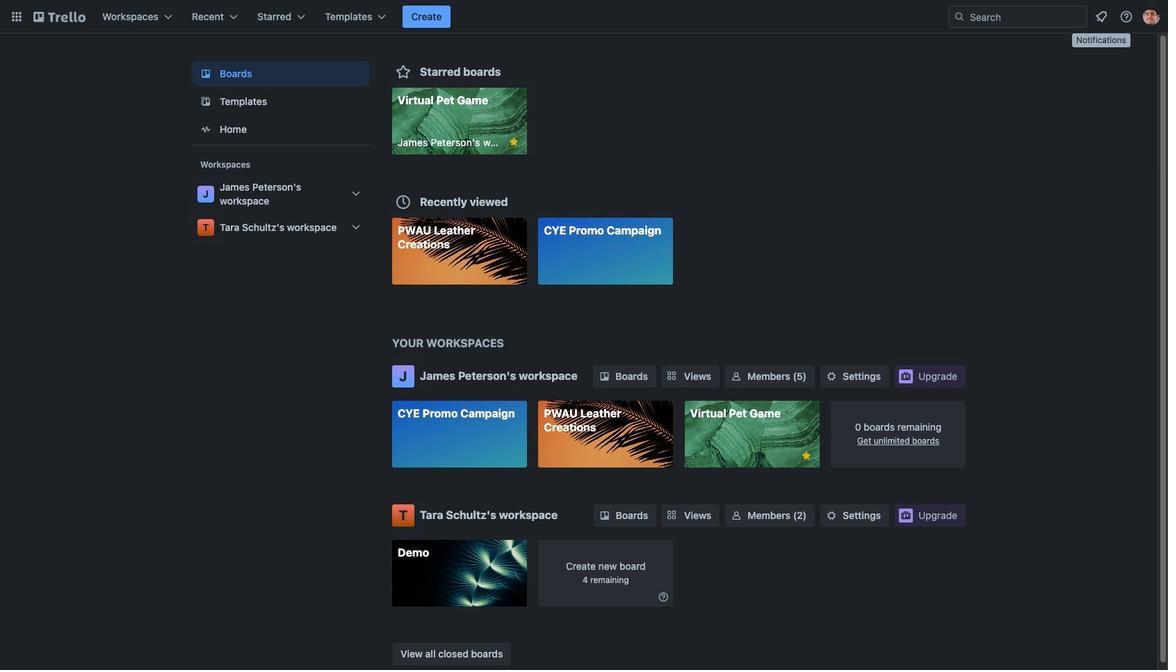 Task type: describe. For each thing, give the bounding box(es) containing it.
0 horizontal spatial sm image
[[657, 590, 671, 604]]

1 horizontal spatial sm image
[[730, 508, 744, 522]]

open information menu image
[[1120, 10, 1134, 24]]

james peterson (jamespeterson93) image
[[1144, 8, 1161, 25]]



Task type: locate. For each thing, give the bounding box(es) containing it.
template board image
[[198, 93, 214, 110]]

click to unstar this board. it will be removed from your starred list. image
[[508, 136, 520, 148]]

home image
[[198, 121, 214, 138]]

search image
[[955, 11, 966, 22]]

sm image
[[598, 369, 612, 383], [730, 369, 744, 383], [825, 369, 839, 383], [598, 508, 612, 522]]

primary element
[[0, 0, 1169, 33]]

2 horizontal spatial sm image
[[825, 508, 839, 522]]

0 notifications image
[[1094, 8, 1110, 25]]

back to home image
[[33, 6, 86, 28]]

Search field
[[949, 6, 1088, 28]]

sm image
[[730, 508, 744, 522], [825, 508, 839, 522], [657, 590, 671, 604]]

tooltip
[[1073, 33, 1131, 47]]

board image
[[198, 65, 214, 82]]



Task type: vqa. For each thing, say whether or not it's contained in the screenshot.
0 Notifications icon
yes



